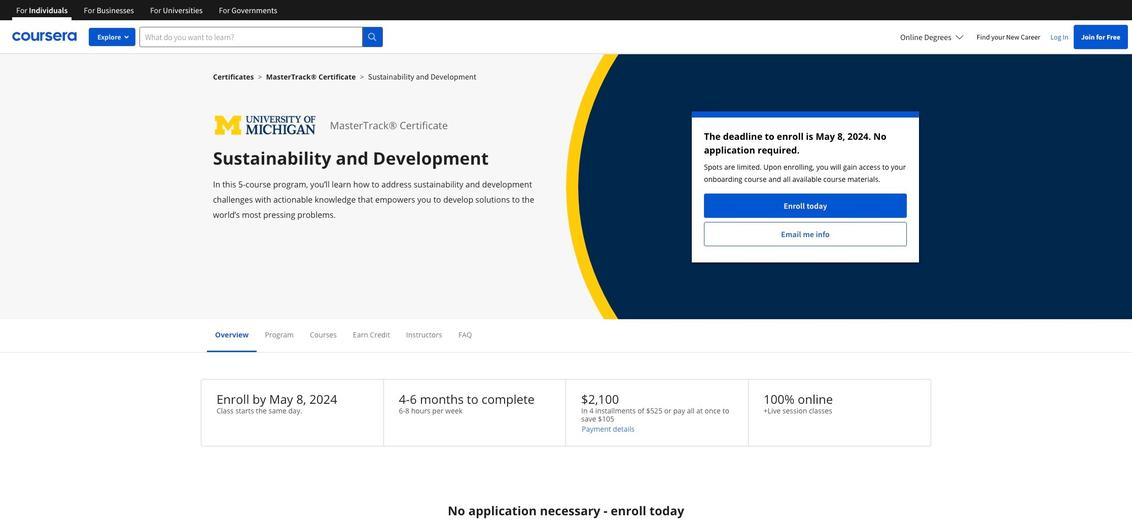 Task type: locate. For each thing, give the bounding box(es) containing it.
university of michigan image
[[213, 112, 318, 140]]

coursera image
[[12, 29, 77, 45]]

status
[[692, 112, 920, 263]]

None search field
[[140, 27, 383, 47]]



Task type: describe. For each thing, give the bounding box(es) containing it.
certificate menu element
[[207, 320, 926, 353]]

banner navigation
[[8, 0, 286, 20]]

What do you want to learn? text field
[[140, 27, 363, 47]]



Task type: vqa. For each thing, say whether or not it's contained in the screenshot.
COURSERA 'Image'
yes



